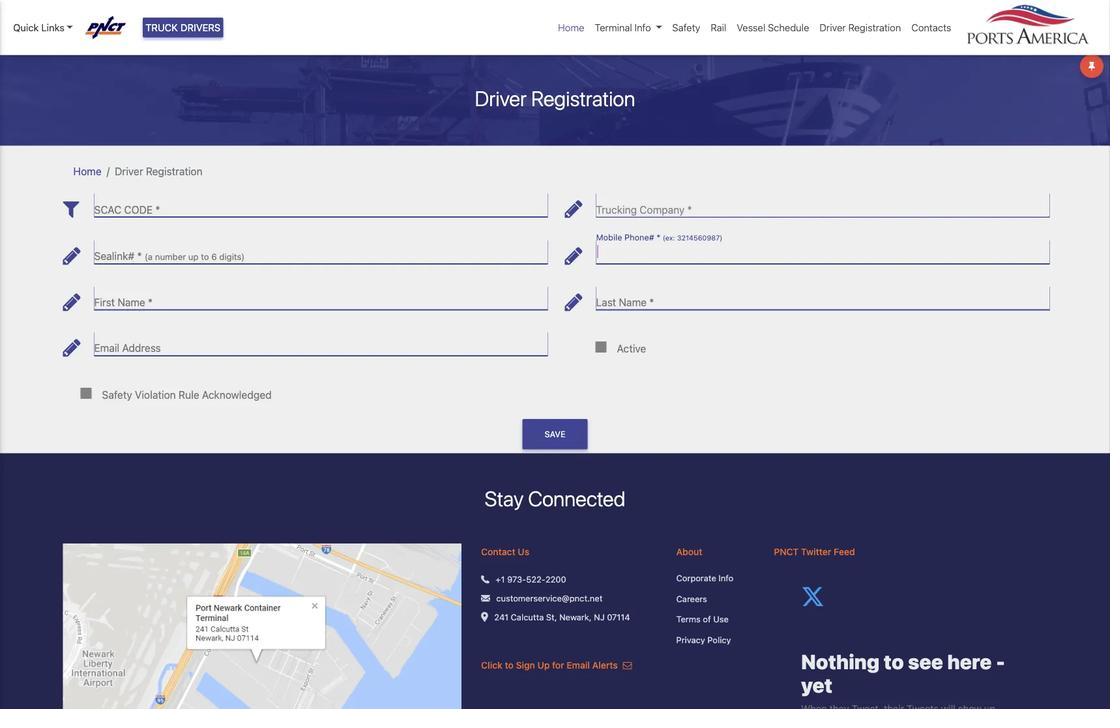 Task type: vqa. For each thing, say whether or not it's contained in the screenshot.
2nd 11:08 from the bottom of the page
no



Task type: locate. For each thing, give the bounding box(es) containing it.
1 vertical spatial info
[[719, 573, 734, 583]]

* right code
[[155, 203, 160, 216]]

None text field
[[94, 240, 548, 264], [596, 240, 1050, 264], [94, 240, 548, 264], [596, 240, 1050, 264]]

2 vertical spatial driver registration
[[115, 165, 203, 177]]

name right 'first'
[[118, 296, 145, 308]]

save button
[[523, 419, 588, 449]]

241
[[494, 612, 509, 622]]

*
[[155, 203, 160, 216], [687, 203, 692, 216], [657, 232, 661, 242], [137, 250, 142, 262], [148, 296, 153, 308], [650, 296, 654, 308]]

* down (a
[[148, 296, 153, 308]]

SCAC CODE * search field
[[94, 193, 548, 217]]

code
[[124, 203, 153, 216]]

terminal info link
[[590, 15, 667, 40]]

* for trucking company *
[[687, 203, 692, 216]]

1 vertical spatial safety
[[102, 388, 132, 401]]

info for corporate info
[[719, 573, 734, 583]]

1 horizontal spatial info
[[719, 573, 734, 583]]

click
[[481, 660, 503, 670]]

0 horizontal spatial driver
[[115, 165, 143, 177]]

1 vertical spatial email
[[567, 660, 590, 670]]

to left sign
[[505, 660, 514, 670]]

0 vertical spatial registration
[[849, 22, 901, 33]]

drivers
[[180, 22, 221, 33]]

click to sign up for email alerts link
[[481, 660, 632, 670]]

+1
[[496, 574, 505, 584]]

st,
[[546, 612, 557, 622]]

driver
[[820, 22, 846, 33], [475, 86, 527, 111], [115, 165, 143, 177]]

privacy policy link
[[677, 634, 755, 646]]

0 vertical spatial to
[[201, 252, 209, 262]]

2200
[[546, 574, 566, 584]]

trucking
[[596, 203, 637, 216]]

for
[[552, 660, 564, 670]]

alerts
[[592, 660, 618, 670]]

0 vertical spatial home
[[558, 22, 584, 33]]

click to sign up for email alerts
[[481, 660, 620, 670]]

0 horizontal spatial registration
[[146, 165, 203, 177]]

1 horizontal spatial home link
[[553, 15, 590, 40]]

acknowledged
[[202, 388, 272, 401]]

safety left rail at the right top
[[672, 22, 700, 33]]

home link left terminal on the top right
[[553, 15, 590, 40]]

0 horizontal spatial driver registration
[[115, 165, 203, 177]]

1 vertical spatial home
[[73, 165, 101, 177]]

to
[[201, 252, 209, 262], [505, 660, 514, 670]]

calcutta
[[511, 612, 544, 622]]

1 horizontal spatial name
[[619, 296, 647, 308]]

1 name from the left
[[118, 296, 145, 308]]

0 horizontal spatial to
[[201, 252, 209, 262]]

to inside sealink# * (a number up to 6 digits)
[[201, 252, 209, 262]]

0 horizontal spatial safety
[[102, 388, 132, 401]]

about
[[677, 547, 703, 557]]

home link
[[553, 15, 590, 40], [73, 165, 101, 177]]

First Name * text field
[[94, 286, 548, 310]]

* for mobile phone# * (ex: 3214560987)
[[657, 232, 661, 242]]

to left 6
[[201, 252, 209, 262]]

safety
[[672, 22, 700, 33], [102, 388, 132, 401]]

driver registration
[[820, 22, 901, 33], [475, 86, 635, 111], [115, 165, 203, 177]]

1 horizontal spatial driver
[[475, 86, 527, 111]]

info inside terminal info link
[[635, 22, 651, 33]]

name
[[118, 296, 145, 308], [619, 296, 647, 308]]

vessel
[[737, 22, 766, 33]]

1 vertical spatial home link
[[73, 165, 101, 177]]

0 horizontal spatial info
[[635, 22, 651, 33]]

0 horizontal spatial name
[[118, 296, 145, 308]]

email left the address
[[94, 342, 119, 354]]

privacy
[[677, 635, 705, 645]]

schedule
[[768, 22, 809, 33]]

terms of use
[[677, 614, 729, 624]]

email right for
[[567, 660, 590, 670]]

1 horizontal spatial email
[[567, 660, 590, 670]]

Email Address text field
[[94, 332, 548, 356]]

pnct twitter feed
[[774, 547, 855, 557]]

registration
[[849, 22, 901, 33], [531, 86, 635, 111], [146, 165, 203, 177]]

1 vertical spatial to
[[505, 660, 514, 670]]

522-
[[526, 574, 546, 584]]

2 vertical spatial registration
[[146, 165, 203, 177]]

info right terminal on the top right
[[635, 22, 651, 33]]

links
[[41, 22, 64, 33]]

241 calcutta st, newark, nj 07114 link
[[494, 611, 630, 623]]

1 horizontal spatial to
[[505, 660, 514, 670]]

2 vertical spatial driver
[[115, 165, 143, 177]]

0 vertical spatial safety
[[672, 22, 700, 33]]

* left (ex:
[[657, 232, 661, 242]]

active
[[617, 342, 646, 355]]

+1 973-522-2200 link
[[496, 573, 566, 586]]

0 vertical spatial email
[[94, 342, 119, 354]]

stay
[[485, 486, 524, 511]]

connected
[[528, 486, 626, 511]]

home left terminal on the top right
[[558, 22, 584, 33]]

2 horizontal spatial driver
[[820, 22, 846, 33]]

0 vertical spatial home link
[[553, 15, 590, 40]]

* right last
[[650, 296, 654, 308]]

email
[[94, 342, 119, 354], [567, 660, 590, 670]]

0 vertical spatial info
[[635, 22, 651, 33]]

* right company
[[687, 203, 692, 216]]

customerservice@pnct.net
[[496, 593, 603, 603]]

first name *
[[94, 296, 153, 308]]

2 name from the left
[[619, 296, 647, 308]]

info up careers link
[[719, 573, 734, 583]]

first
[[94, 296, 115, 308]]

2 horizontal spatial driver registration
[[820, 22, 901, 33]]

scac code *
[[94, 203, 160, 216]]

* left (a
[[137, 250, 142, 262]]

name right last
[[619, 296, 647, 308]]

1 horizontal spatial registration
[[531, 86, 635, 111]]

home
[[558, 22, 584, 33], [73, 165, 101, 177]]

home up scac on the left top of the page
[[73, 165, 101, 177]]

0 vertical spatial driver
[[820, 22, 846, 33]]

safety left "violation"
[[102, 388, 132, 401]]

(ex:
[[663, 233, 675, 242]]

0 horizontal spatial home link
[[73, 165, 101, 177]]

feed
[[834, 547, 855, 557]]

terms
[[677, 614, 701, 624]]

1 horizontal spatial safety
[[672, 22, 700, 33]]

* for last name *
[[650, 296, 654, 308]]

home link up scac on the left top of the page
[[73, 165, 101, 177]]

Last Name * text field
[[596, 286, 1050, 310]]

info
[[635, 22, 651, 33], [719, 573, 734, 583]]

1 horizontal spatial driver registration
[[475, 86, 635, 111]]

truck drivers
[[145, 22, 221, 33]]

quick links link
[[13, 20, 73, 35]]

info inside corporate info link
[[719, 573, 734, 583]]

1 vertical spatial registration
[[531, 86, 635, 111]]



Task type: describe. For each thing, give the bounding box(es) containing it.
truck
[[145, 22, 178, 33]]

241 calcutta st, newark, nj 07114
[[494, 612, 630, 622]]

rail
[[711, 22, 727, 33]]

* for scac code *
[[155, 203, 160, 216]]

1 horizontal spatial home
[[558, 22, 584, 33]]

terms of use link
[[677, 613, 755, 626]]

+1 973-522-2200
[[496, 574, 566, 584]]

6
[[211, 252, 217, 262]]

twitter
[[801, 547, 832, 557]]

scac
[[94, 203, 121, 216]]

07114
[[607, 612, 630, 622]]

1 vertical spatial driver
[[475, 86, 527, 111]]

safety link
[[667, 15, 706, 40]]

address
[[122, 342, 161, 354]]

up
[[188, 252, 199, 262]]

0 horizontal spatial email
[[94, 342, 119, 354]]

corporate
[[677, 573, 716, 583]]

contact us
[[481, 547, 530, 557]]

truck drivers link
[[143, 18, 223, 37]]

of
[[703, 614, 711, 624]]

phone#
[[625, 232, 654, 242]]

stay connected
[[485, 486, 626, 511]]

name for last
[[619, 296, 647, 308]]

mobile phone# * (ex: 3214560987)
[[596, 232, 723, 242]]

careers
[[677, 594, 707, 604]]

driver registration link
[[815, 15, 907, 40]]

careers link
[[677, 593, 755, 605]]

vessel schedule
[[737, 22, 809, 33]]

(a
[[145, 252, 153, 262]]

save
[[545, 429, 566, 439]]

corporate info
[[677, 573, 734, 583]]

policy
[[708, 635, 731, 645]]

rail link
[[706, 15, 732, 40]]

sealink# * (a number up to 6 digits)
[[94, 250, 245, 262]]

envelope o image
[[623, 661, 632, 670]]

customerservice@pnct.net link
[[496, 592, 603, 605]]

safety for safety
[[672, 22, 700, 33]]

1 vertical spatial driver registration
[[475, 86, 635, 111]]

privacy policy
[[677, 635, 731, 645]]

mobile
[[596, 232, 622, 242]]

last
[[596, 296, 616, 308]]

Trucking Company * text field
[[596, 193, 1050, 217]]

quick
[[13, 22, 39, 33]]

0 horizontal spatial home
[[73, 165, 101, 177]]

2 horizontal spatial registration
[[849, 22, 901, 33]]

email address
[[94, 342, 161, 354]]

sealink#
[[94, 250, 134, 262]]

us
[[518, 547, 530, 557]]

use
[[713, 614, 729, 624]]

terminal info
[[595, 22, 651, 33]]

last name *
[[596, 296, 654, 308]]

vessel schedule link
[[732, 15, 815, 40]]

info for terminal info
[[635, 22, 651, 33]]

trucking company *
[[596, 203, 692, 216]]

contacts link
[[907, 15, 957, 40]]

number
[[155, 252, 186, 262]]

quick links
[[13, 22, 64, 33]]

pnct
[[774, 547, 799, 557]]

up
[[538, 660, 550, 670]]

violation
[[135, 388, 176, 401]]

nj
[[594, 612, 605, 622]]

newark,
[[559, 612, 592, 622]]

terminal
[[595, 22, 632, 33]]

0 vertical spatial driver registration
[[820, 22, 901, 33]]

safety for safety violation rule acknowledged
[[102, 388, 132, 401]]

name for first
[[118, 296, 145, 308]]

digits)
[[219, 252, 245, 262]]

company
[[640, 203, 685, 216]]

sign
[[516, 660, 535, 670]]

contacts
[[912, 22, 952, 33]]

973-
[[507, 574, 526, 584]]

safety violation rule acknowledged
[[102, 388, 272, 401]]

rule
[[179, 388, 199, 401]]

3214560987)
[[677, 233, 723, 242]]

* for first name *
[[148, 296, 153, 308]]

corporate info link
[[677, 572, 755, 585]]

contact
[[481, 547, 516, 557]]



